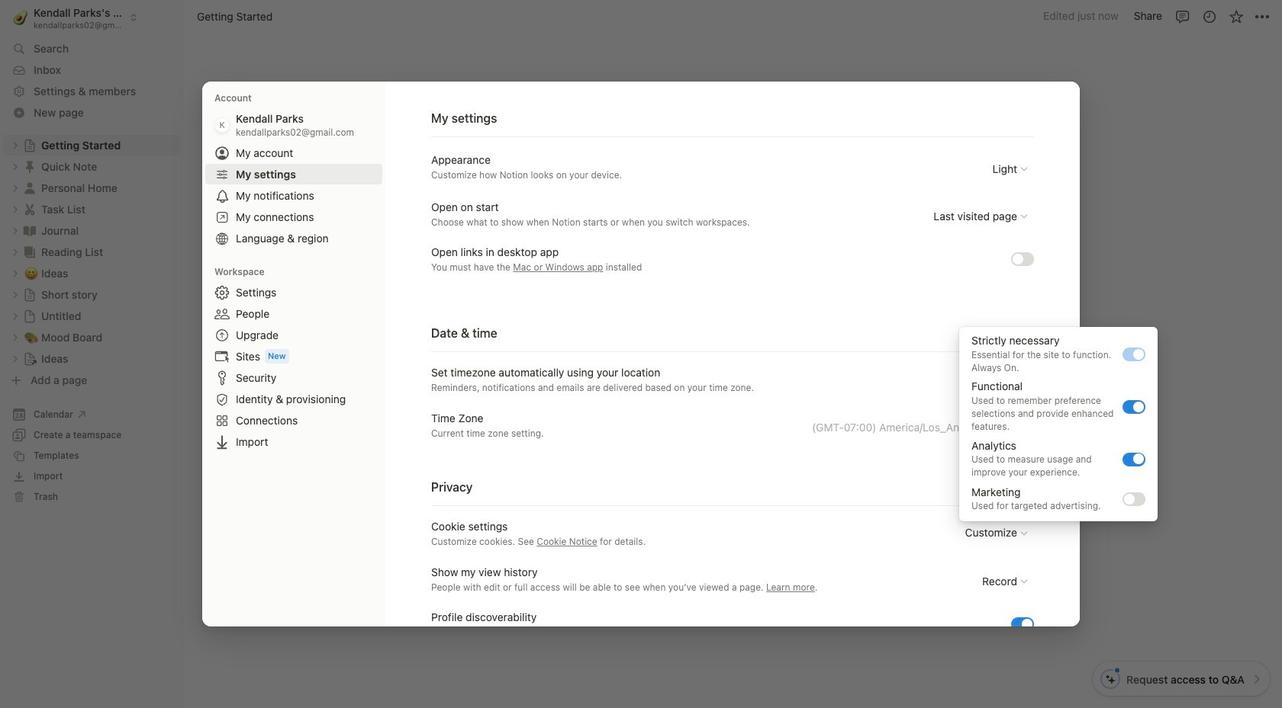 Task type: describe. For each thing, give the bounding box(es) containing it.
updates image
[[1202, 9, 1217, 24]]

favorite image
[[1228, 9, 1244, 24]]

comments image
[[1175, 9, 1190, 24]]

👋 image
[[464, 168, 479, 188]]



Task type: vqa. For each thing, say whether or not it's contained in the screenshot.
The Updates IMAGE
yes



Task type: locate. For each thing, give the bounding box(es) containing it.
🥑 image
[[13, 8, 28, 27]]

👉 image
[[464, 479, 479, 499]]



